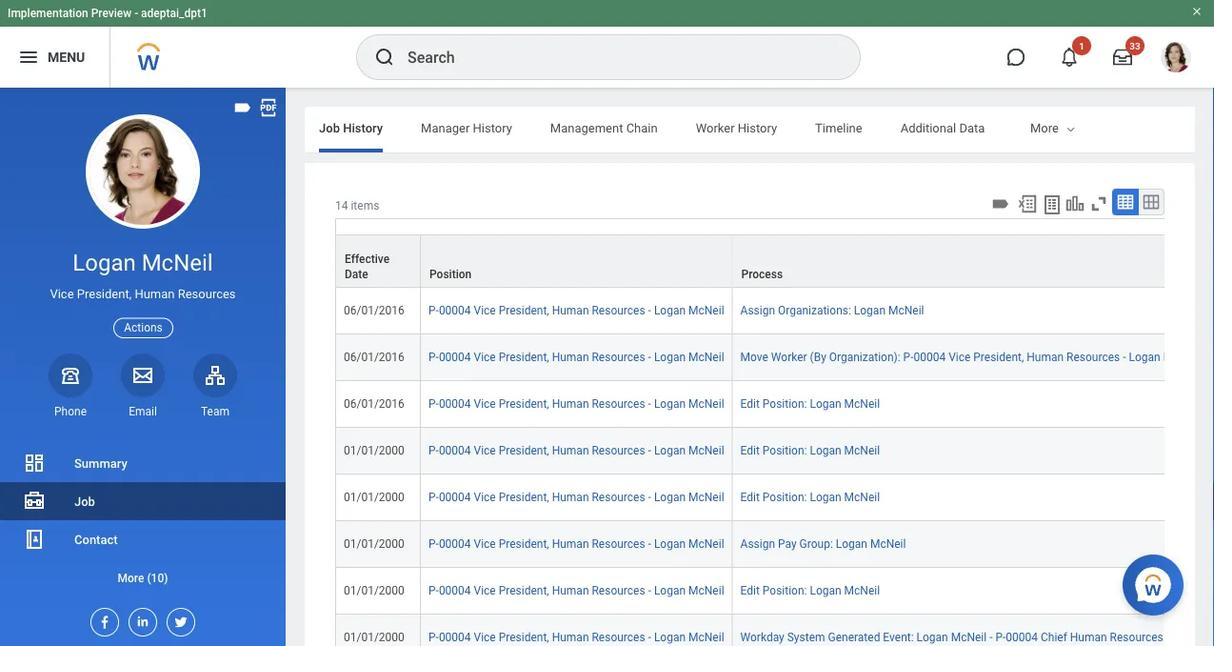 Task type: vqa. For each thing, say whether or not it's contained in the screenshot.
the middle HISTORY
yes



Task type: describe. For each thing, give the bounding box(es) containing it.
4 row from the top
[[335, 381, 1215, 428]]

workday system generated event: logan mcneil - p-00004 chief human resources officer on link
[[741, 631, 1215, 644]]

list containing summary
[[0, 444, 286, 597]]

position: for edit position: logan mcneil link for fifth p-00004 vice president, human resources - logan mcneil link from the bottom of the page
[[763, 444, 808, 457]]

view team image
[[204, 364, 227, 387]]

human for fifth p-00004 vice president, human resources - logan mcneil link from the bottom of the page
[[552, 444, 589, 457]]

5 p-00004 vice president, human resources - logan mcneil link from the top
[[429, 491, 725, 504]]

export to worksheets image
[[1042, 193, 1064, 216]]

human for 7th p-00004 vice president, human resources - logan mcneil link from the bottom of the page
[[552, 351, 589, 364]]

p- for 7th p-00004 vice president, human resources - logan mcneil link from the bottom of the page
[[429, 351, 439, 364]]

email logan mcneil element
[[121, 404, 165, 419]]

position: for 7th p-00004 vice president, human resources - logan mcneil link's edit position: logan mcneil link
[[763, 584, 808, 598]]

00004 for fourth p-00004 vice president, human resources - logan mcneil link from the bottom
[[439, 491, 471, 504]]

implementation
[[8, 7, 88, 20]]

position: for 6th p-00004 vice president, human resources - logan mcneil link from the bottom edit position: logan mcneil link
[[763, 397, 808, 411]]

(by
[[811, 351, 827, 364]]

table image
[[1117, 192, 1136, 212]]

move worker (by organization): p-00004 vice president, human resources - logan mcneil
[[741, 351, 1200, 364]]

worker security
[[1024, 121, 1110, 135]]

edit position: logan mcneil link for 7th p-00004 vice president, human resources - logan mcneil link
[[741, 584, 881, 598]]

management chain
[[551, 121, 658, 135]]

workday
[[741, 631, 785, 644]]

expand/collapse chart image
[[1065, 193, 1086, 214]]

(10)
[[147, 571, 168, 585]]

row containing effective date
[[335, 219, 1215, 289]]

implementation preview -   adeptai_dpt1
[[8, 7, 208, 20]]

2 p-00004 vice president, human resources - logan mcneil link from the top
[[429, 351, 725, 364]]

president, for 7th p-00004 vice president, human resources - logan mcneil link
[[499, 584, 550, 598]]

edit position: logan mcneil link for 6th p-00004 vice president, human resources - logan mcneil link from the bottom
[[741, 397, 881, 411]]

14 items
[[335, 199, 380, 213]]

01/01/2000 for 5th row from the top of the page
[[344, 444, 405, 457]]

7 p-00004 vice president, human resources - logan mcneil link from the top
[[429, 584, 725, 598]]

contact image
[[23, 528, 46, 551]]

justify image
[[17, 46, 40, 69]]

p- for fifth p-00004 vice president, human resources - logan mcneil link from the bottom of the page
[[429, 444, 439, 457]]

notifications element
[[1171, 38, 1186, 53]]

assign pay group: logan mcneil
[[741, 538, 907, 551]]

1 horizontal spatial worker
[[772, 351, 808, 364]]

group:
[[800, 538, 834, 551]]

1
[[1080, 40, 1085, 51]]

edit position: logan mcneil for edit position: logan mcneil link corresponding to fourth p-00004 vice president, human resources - logan mcneil link from the bottom
[[741, 491, 881, 504]]

job link
[[0, 482, 286, 520]]

president, for third p-00004 vice president, human resources - logan mcneil link from the bottom of the page
[[499, 538, 550, 551]]

workday system generated event: logan mcneil - p-00004 chief human resources officer on
[[741, 631, 1215, 644]]

view printable version (pdf) image
[[258, 97, 279, 118]]

process
[[742, 268, 783, 281]]

01/01/2000 for ninth row
[[344, 631, 405, 644]]

human for third p-00004 vice president, human resources - logan mcneil link from the bottom of the page
[[552, 538, 589, 551]]

00004 for 7th p-00004 vice president, human resources - logan mcneil link
[[439, 584, 471, 598]]

more for more
[[1031, 121, 1060, 135]]

p- for fourth p-00004 vice president, human resources - logan mcneil link from the bottom
[[429, 491, 439, 504]]

p-00004 vice president, human resources - logan mcneil for 6th p-00004 vice president, human resources - logan mcneil link from the bottom
[[429, 397, 725, 411]]

manager history
[[421, 121, 513, 135]]

p- for third p-00004 vice president, human resources - logan mcneil link from the bottom of the page
[[429, 538, 439, 551]]

- for 1st p-00004 vice president, human resources - logan mcneil link from the top of the page
[[649, 304, 652, 317]]

president, inside navigation pane region
[[77, 287, 132, 301]]

33
[[1130, 40, 1141, 51]]

- for 7th p-00004 vice president, human resources - logan mcneil link from the bottom of the page
[[649, 351, 652, 364]]

more (10) button
[[0, 567, 286, 589]]

- for 6th p-00004 vice president, human resources - logan mcneil link from the bottom
[[649, 397, 652, 411]]

tag image for export to excel 'image'
[[991, 193, 1012, 214]]

p-00004 vice president, human resources - logan mcneil for fifth p-00004 vice president, human resources - logan mcneil link from the bottom of the page
[[429, 444, 725, 457]]

human for eighth p-00004 vice president, human resources - logan mcneil link from the top of the page
[[552, 631, 589, 644]]

assign pay group: logan mcneil link
[[741, 538, 907, 551]]

contract his
[[1148, 121, 1215, 135]]

additional data
[[901, 121, 986, 135]]

move worker (by organization): p-00004 vice president, human resources - logan mcneil link
[[741, 351, 1200, 364]]

preview
[[91, 7, 132, 20]]

p-00004 vice president, human resources - logan mcneil for fourth p-00004 vice president, human resources - logan mcneil link from the bottom
[[429, 491, 725, 504]]

contact
[[74, 532, 118, 547]]

system
[[788, 631, 826, 644]]

summary image
[[23, 452, 46, 475]]

human for fourth p-00004 vice president, human resources - logan mcneil link from the bottom
[[552, 491, 589, 504]]

effective date button
[[336, 235, 420, 287]]

human for 1st p-00004 vice president, human resources - logan mcneil link from the top of the page
[[552, 304, 589, 317]]

assign for assign pay group: logan mcneil
[[741, 538, 776, 551]]

president, for 1st p-00004 vice president, human resources - logan mcneil link from the top of the page
[[499, 304, 550, 317]]

summary
[[74, 456, 127, 470]]

- inside menu banner
[[135, 7, 138, 20]]

president, for fifth p-00004 vice president, human resources - logan mcneil link from the bottom of the page
[[499, 444, 550, 457]]

timeline
[[816, 121, 863, 135]]

profile logan mcneil image
[[1162, 42, 1192, 76]]

summary link
[[0, 444, 286, 482]]

human for 6th p-00004 vice president, human resources - logan mcneil link from the bottom
[[552, 397, 589, 411]]

3 p-00004 vice president, human resources - logan mcneil link from the top
[[429, 397, 725, 411]]

job image
[[23, 490, 46, 513]]

security
[[1066, 121, 1110, 135]]

00004 for 7th p-00004 vice president, human resources - logan mcneil link from the bottom of the page
[[439, 351, 471, 364]]

organizations:
[[779, 304, 852, 317]]

edit for 6th p-00004 vice president, human resources - logan mcneil link from the bottom edit position: logan mcneil link
[[741, 397, 760, 411]]

Search Workday  search field
[[408, 36, 821, 78]]

3 row from the top
[[335, 335, 1215, 381]]

5 row from the top
[[335, 428, 1215, 475]]

search image
[[374, 46, 396, 69]]

email
[[129, 405, 157, 418]]

position button
[[421, 235, 732, 287]]

phone button
[[49, 353, 92, 419]]

menu banner
[[0, 0, 1215, 88]]

team
[[201, 405, 230, 418]]

president, for fourth p-00004 vice president, human resources - logan mcneil link from the bottom
[[499, 491, 550, 504]]

06/01/2016 for move worker (by organization): p-00004 vice president, human resources - logan mcneil
[[344, 351, 405, 364]]

mcneil inside navigation pane region
[[142, 249, 213, 276]]

edit for edit position: logan mcneil link for fifth p-00004 vice president, human resources - logan mcneil link from the bottom of the page
[[741, 444, 760, 457]]



Task type: locate. For each thing, give the bounding box(es) containing it.
vice for eighth p-00004 vice president, human resources - logan mcneil link from the top of the page
[[474, 631, 496, 644]]

- for fifth p-00004 vice president, human resources - logan mcneil link from the bottom of the page
[[649, 444, 652, 457]]

01/01/2000 for 2nd row from the bottom
[[344, 584, 405, 598]]

vice
[[50, 287, 74, 301], [474, 304, 496, 317], [474, 351, 496, 364], [949, 351, 971, 364], [474, 397, 496, 411], [474, 444, 496, 457], [474, 491, 496, 504], [474, 538, 496, 551], [474, 584, 496, 598], [474, 631, 496, 644]]

1 p-00004 vice president, human resources - logan mcneil from the top
[[429, 304, 725, 317]]

organization):
[[830, 351, 901, 364]]

logan
[[73, 249, 136, 276], [655, 304, 686, 317], [855, 304, 886, 317], [655, 351, 686, 364], [1130, 351, 1161, 364], [655, 397, 686, 411], [810, 397, 842, 411], [655, 444, 686, 457], [810, 444, 842, 457], [655, 491, 686, 504], [810, 491, 842, 504], [655, 538, 686, 551], [836, 538, 868, 551], [655, 584, 686, 598], [810, 584, 842, 598], [655, 631, 686, 644], [917, 631, 949, 644]]

assign left pay
[[741, 538, 776, 551]]

00004
[[439, 304, 471, 317], [439, 351, 471, 364], [914, 351, 946, 364], [439, 397, 471, 411], [439, 444, 471, 457], [439, 491, 471, 504], [439, 538, 471, 551], [439, 584, 471, 598], [439, 631, 471, 644], [1007, 631, 1039, 644]]

06/01/2016 for edit position: logan mcneil
[[344, 397, 405, 411]]

p-00004 vice president, human resources - logan mcneil for 7th p-00004 vice president, human resources - logan mcneil link
[[429, 584, 725, 598]]

1 horizontal spatial job
[[319, 121, 340, 135]]

2 assign from the top
[[741, 538, 776, 551]]

p-00004 vice president, human resources - logan mcneil for eighth p-00004 vice president, human resources - logan mcneil link from the top of the page
[[429, 631, 725, 644]]

team link
[[193, 353, 237, 419]]

7 row from the top
[[335, 521, 1215, 568]]

-
[[135, 7, 138, 20], [649, 304, 652, 317], [649, 351, 652, 364], [1124, 351, 1127, 364], [649, 397, 652, 411], [649, 444, 652, 457], [649, 491, 652, 504], [649, 538, 652, 551], [649, 584, 652, 598], [649, 631, 652, 644], [990, 631, 993, 644]]

p- for 6th p-00004 vice president, human resources - logan mcneil link from the bottom
[[429, 397, 439, 411]]

8 p-00004 vice president, human resources - logan mcneil link from the top
[[429, 631, 725, 644]]

phone logan mcneil element
[[49, 404, 92, 419]]

assign organizations: logan mcneil
[[741, 304, 925, 317]]

tab list
[[0, 107, 1215, 152]]

worker
[[696, 121, 735, 135], [1024, 121, 1063, 135], [772, 351, 808, 364]]

2 history from the left
[[473, 121, 513, 135]]

job for job history
[[319, 121, 340, 135]]

menu button
[[0, 27, 110, 88]]

linkedin image
[[130, 609, 151, 629]]

4 p-00004 vice president, human resources - logan mcneil link from the top
[[429, 444, 725, 457]]

3 edit position: logan mcneil from the top
[[741, 491, 881, 504]]

manager
[[421, 121, 470, 135]]

phone image
[[57, 364, 84, 387]]

more (10)
[[118, 571, 168, 585]]

- for fourth p-00004 vice president, human resources - logan mcneil link from the bottom
[[649, 491, 652, 504]]

8 p-00004 vice president, human resources - logan mcneil from the top
[[429, 631, 725, 644]]

1 row from the top
[[335, 219, 1215, 289]]

- for the workday system generated event: logan mcneil - p-00004 chief human resources officer on "link"
[[990, 631, 993, 644]]

4 edit position: logan mcneil from the top
[[741, 584, 881, 598]]

00004 for eighth p-00004 vice president, human resources - logan mcneil link from the top of the page
[[439, 631, 471, 644]]

chief
[[1042, 631, 1068, 644]]

p-00004 vice president, human resources - logan mcneil for 1st p-00004 vice president, human resources - logan mcneil link from the top of the page
[[429, 304, 725, 317]]

0 vertical spatial more
[[1031, 121, 1060, 135]]

notifications large image
[[1061, 48, 1080, 67]]

edit for 7th p-00004 vice president, human resources - logan mcneil link's edit position: logan mcneil link
[[741, 584, 760, 598]]

tag image
[[233, 97, 253, 118], [991, 193, 1012, 214]]

vice inside navigation pane region
[[50, 287, 74, 301]]

resources
[[178, 287, 236, 301], [592, 304, 646, 317], [592, 351, 646, 364], [1067, 351, 1121, 364], [592, 397, 646, 411], [592, 444, 646, 457], [592, 491, 646, 504], [592, 538, 646, 551], [592, 584, 646, 598], [592, 631, 646, 644], [1111, 631, 1164, 644]]

president, for 6th p-00004 vice president, human resources - logan mcneil link from the bottom
[[499, 397, 550, 411]]

adeptai_dpt1
[[141, 7, 208, 20]]

06/01/2016
[[344, 304, 405, 317], [344, 351, 405, 364], [344, 397, 405, 411]]

history for manager history
[[473, 121, 513, 135]]

resources for fifth p-00004 vice president, human resources - logan mcneil link from the bottom of the page
[[592, 444, 646, 457]]

edit position: logan mcneil for 7th p-00004 vice president, human resources - logan mcneil link's edit position: logan mcneil link
[[741, 584, 881, 598]]

edit position: logan mcneil for 6th p-00004 vice president, human resources - logan mcneil link from the bottom edit position: logan mcneil link
[[741, 397, 881, 411]]

tag image left export to excel 'image'
[[991, 193, 1012, 214]]

- for eighth p-00004 vice president, human resources - logan mcneil link from the top of the page
[[649, 631, 652, 644]]

0 horizontal spatial history
[[343, 121, 383, 135]]

contract
[[1148, 121, 1195, 135]]

3 history from the left
[[738, 121, 778, 135]]

job for job
[[74, 494, 95, 508]]

p-00004 vice president, human resources - logan mcneil for third p-00004 vice president, human resources - logan mcneil link from the bottom of the page
[[429, 538, 725, 551]]

tag image inside navigation pane region
[[233, 97, 253, 118]]

0 horizontal spatial more
[[118, 571, 144, 585]]

p-00004 vice president, human resources - logan mcneil for 7th p-00004 vice president, human resources - logan mcneil link from the bottom of the page
[[429, 351, 725, 364]]

vice for 1st p-00004 vice president, human resources - logan mcneil link from the top of the page
[[474, 304, 496, 317]]

2 01/01/2000 from the top
[[344, 491, 405, 504]]

history for worker history
[[738, 121, 778, 135]]

menu
[[48, 49, 85, 65]]

more left (10)
[[118, 571, 144, 585]]

1 edit from the top
[[741, 397, 760, 411]]

human for 7th p-00004 vice president, human resources - logan mcneil link
[[552, 584, 589, 598]]

chain
[[627, 121, 658, 135]]

vice for fourth p-00004 vice president, human resources - logan mcneil link from the bottom
[[474, 491, 496, 504]]

2 p-00004 vice president, human resources - logan mcneil from the top
[[429, 351, 725, 364]]

edit position: logan mcneil link for fourth p-00004 vice president, human resources - logan mcneil link from the bottom
[[741, 491, 881, 504]]

resources for 1st p-00004 vice president, human resources - logan mcneil link from the top of the page
[[592, 304, 646, 317]]

1 01/01/2000 from the top
[[344, 444, 405, 457]]

twitter image
[[168, 609, 189, 630]]

fullscreen image
[[1089, 193, 1110, 214]]

resources inside navigation pane region
[[178, 287, 236, 301]]

worker for worker history
[[696, 121, 735, 135]]

export to excel image
[[1018, 193, 1039, 214]]

p- for eighth p-00004 vice president, human resources - logan mcneil link from the top of the page
[[429, 631, 439, 644]]

6 row from the top
[[335, 475, 1215, 521]]

resources for third p-00004 vice president, human resources - logan mcneil link from the bottom of the page
[[592, 538, 646, 551]]

7 p-00004 vice president, human resources - logan mcneil from the top
[[429, 584, 725, 598]]

worker left security
[[1024, 121, 1063, 135]]

resources for 6th p-00004 vice president, human resources - logan mcneil link from the bottom
[[592, 397, 646, 411]]

3 edit position: logan mcneil link from the top
[[741, 491, 881, 504]]

1 edit position: logan mcneil link from the top
[[741, 397, 881, 411]]

resources for eighth p-00004 vice president, human resources - logan mcneil link from the top of the page
[[592, 631, 646, 644]]

14
[[335, 199, 348, 213]]

more inside dropdown button
[[118, 571, 144, 585]]

00004 for 1st p-00004 vice president, human resources - logan mcneil link from the top of the page
[[439, 304, 471, 317]]

4 edit from the top
[[741, 584, 760, 598]]

on
[[1204, 631, 1215, 644]]

position: for edit position: logan mcneil link corresponding to fourth p-00004 vice president, human resources - logan mcneil link from the bottom
[[763, 491, 808, 504]]

- for third p-00004 vice president, human resources - logan mcneil link from the bottom of the page
[[649, 538, 652, 551]]

1 history from the left
[[343, 121, 383, 135]]

more for more (10)
[[118, 571, 144, 585]]

tab list containing job history
[[0, 107, 1215, 152]]

edit position: logan mcneil
[[741, 397, 881, 411], [741, 444, 881, 457], [741, 491, 881, 504], [741, 584, 881, 598]]

edit position: logan mcneil for edit position: logan mcneil link for fifth p-00004 vice president, human resources - logan mcneil link from the bottom of the page
[[741, 444, 881, 457]]

3 06/01/2016 from the top
[[344, 397, 405, 411]]

1 vertical spatial more
[[118, 571, 144, 585]]

resources for 7th p-00004 vice president, human resources - logan mcneil link
[[592, 584, 646, 598]]

edit position: logan mcneil link
[[741, 397, 881, 411], [741, 444, 881, 457], [741, 491, 881, 504], [741, 584, 881, 598]]

2 row from the top
[[335, 288, 1215, 335]]

president, for eighth p-00004 vice president, human resources - logan mcneil link from the top of the page
[[499, 631, 550, 644]]

0 vertical spatial job
[[319, 121, 340, 135]]

3 01/01/2000 from the top
[[344, 538, 405, 551]]

inbox large image
[[1114, 48, 1133, 67]]

move
[[741, 351, 769, 364]]

2 horizontal spatial worker
[[1024, 121, 1063, 135]]

position:
[[763, 397, 808, 411], [763, 444, 808, 457], [763, 491, 808, 504], [763, 584, 808, 598]]

job up 14
[[319, 121, 340, 135]]

6 p-00004 vice president, human resources - logan mcneil link from the top
[[429, 538, 725, 551]]

1 06/01/2016 from the top
[[344, 304, 405, 317]]

job history
[[319, 121, 383, 135]]

job inside job link
[[74, 494, 95, 508]]

1 vertical spatial 06/01/2016
[[344, 351, 405, 364]]

actions
[[124, 321, 163, 335]]

3 edit from the top
[[741, 491, 760, 504]]

contact link
[[0, 520, 286, 558]]

1 button
[[1049, 36, 1092, 78]]

history down search image
[[343, 121, 383, 135]]

navigation pane region
[[0, 88, 286, 646]]

2 vertical spatial 06/01/2016
[[344, 397, 405, 411]]

4 edit position: logan mcneil link from the top
[[741, 584, 881, 598]]

p-00004 vice president, human resources - logan mcneil
[[429, 304, 725, 317], [429, 351, 725, 364], [429, 397, 725, 411], [429, 444, 725, 457], [429, 491, 725, 504], [429, 538, 725, 551], [429, 584, 725, 598], [429, 631, 725, 644]]

- for 7th p-00004 vice president, human resources - logan mcneil link
[[649, 584, 652, 598]]

4 position: from the top
[[763, 584, 808, 598]]

1 assign from the top
[[741, 304, 776, 317]]

his
[[1199, 121, 1215, 135]]

06/01/2016 for assign organizations: logan mcneil
[[344, 304, 405, 317]]

process button
[[733, 235, 1215, 287]]

p- for 7th p-00004 vice president, human resources - logan mcneil link
[[429, 584, 439, 598]]

00004 for third p-00004 vice president, human resources - logan mcneil link from the bottom of the page
[[439, 538, 471, 551]]

phone
[[54, 405, 87, 418]]

0 horizontal spatial job
[[74, 494, 95, 508]]

0 vertical spatial assign
[[741, 304, 776, 317]]

01/01/2000
[[344, 444, 405, 457], [344, 491, 405, 504], [344, 538, 405, 551], [344, 584, 405, 598], [344, 631, 405, 644]]

more
[[1031, 121, 1060, 135], [118, 571, 144, 585]]

tag image for view printable version (pdf) image
[[233, 97, 253, 118]]

tag image left view printable version (pdf) image
[[233, 97, 253, 118]]

date
[[345, 268, 369, 281]]

00004 for 6th p-00004 vice president, human resources - logan mcneil link from the bottom
[[439, 397, 471, 411]]

2 edit from the top
[[741, 444, 760, 457]]

event:
[[884, 631, 914, 644]]

expand table image
[[1143, 192, 1162, 212]]

1 edit position: logan mcneil from the top
[[741, 397, 881, 411]]

history for job history
[[343, 121, 383, 135]]

management
[[551, 121, 624, 135]]

job
[[319, 121, 340, 135], [74, 494, 95, 508]]

5 01/01/2000 from the top
[[344, 631, 405, 644]]

5 p-00004 vice president, human resources - logan mcneil from the top
[[429, 491, 725, 504]]

p-
[[429, 304, 439, 317], [429, 351, 439, 364], [904, 351, 914, 364], [429, 397, 439, 411], [429, 444, 439, 457], [429, 491, 439, 504], [429, 538, 439, 551], [429, 584, 439, 598], [429, 631, 439, 644], [996, 631, 1007, 644]]

more (10) button
[[0, 558, 286, 597]]

items
[[351, 199, 380, 213]]

vice for fifth p-00004 vice president, human resources - logan mcneil link from the bottom of the page
[[474, 444, 496, 457]]

0 vertical spatial 06/01/2016
[[344, 304, 405, 317]]

0 horizontal spatial tag image
[[233, 97, 253, 118]]

worker right 'chain'
[[696, 121, 735, 135]]

assign down process
[[741, 304, 776, 317]]

0 vertical spatial tag image
[[233, 97, 253, 118]]

1 horizontal spatial history
[[473, 121, 513, 135]]

2 edit position: logan mcneil link from the top
[[741, 444, 881, 457]]

logan mcneil
[[73, 249, 213, 276]]

toolbar
[[988, 189, 1165, 218]]

p-00004 vice president, human resources - logan mcneil link
[[429, 304, 725, 317], [429, 351, 725, 364], [429, 397, 725, 411], [429, 444, 725, 457], [429, 491, 725, 504], [429, 538, 725, 551], [429, 584, 725, 598], [429, 631, 725, 644]]

resources for fourth p-00004 vice president, human resources - logan mcneil link from the bottom
[[592, 491, 646, 504]]

email button
[[121, 353, 165, 419]]

2 position: from the top
[[763, 444, 808, 457]]

assign for assign organizations: logan mcneil
[[741, 304, 776, 317]]

1 vertical spatial tag image
[[991, 193, 1012, 214]]

9 row from the top
[[335, 615, 1215, 646]]

assign organizations: logan mcneil link
[[741, 304, 925, 317]]

edit
[[741, 397, 760, 411], [741, 444, 760, 457], [741, 491, 760, 504], [741, 584, 760, 598]]

more left security
[[1031, 121, 1060, 135]]

effective
[[345, 253, 390, 266]]

01/01/2000 for 3rd row from the bottom
[[344, 538, 405, 551]]

history right manager
[[473, 121, 513, 135]]

4 01/01/2000 from the top
[[344, 584, 405, 598]]

8 row from the top
[[335, 568, 1215, 615]]

01/01/2000 for 4th row from the bottom of the page
[[344, 491, 405, 504]]

list
[[0, 444, 286, 597]]

vice president, human resources
[[50, 287, 236, 301]]

6 p-00004 vice president, human resources - logan mcneil from the top
[[429, 538, 725, 551]]

generated
[[829, 631, 881, 644]]

human
[[135, 287, 175, 301], [552, 304, 589, 317], [552, 351, 589, 364], [1028, 351, 1065, 364], [552, 397, 589, 411], [552, 444, 589, 457], [552, 491, 589, 504], [552, 538, 589, 551], [552, 584, 589, 598], [552, 631, 589, 644], [1071, 631, 1108, 644]]

pay
[[779, 538, 797, 551]]

1 vertical spatial job
[[74, 494, 95, 508]]

2 horizontal spatial history
[[738, 121, 778, 135]]

resources for 7th p-00004 vice president, human resources - logan mcneil link from the bottom of the page
[[592, 351, 646, 364]]

00004 for fifth p-00004 vice president, human resources - logan mcneil link from the bottom of the page
[[439, 444, 471, 457]]

3 p-00004 vice president, human resources - logan mcneil from the top
[[429, 397, 725, 411]]

history
[[343, 121, 383, 135], [473, 121, 513, 135], [738, 121, 778, 135]]

vice for 7th p-00004 vice president, human resources - logan mcneil link
[[474, 584, 496, 598]]

team logan mcneil element
[[193, 404, 237, 419]]

facebook image
[[91, 609, 112, 630]]

3 position: from the top
[[763, 491, 808, 504]]

data
[[960, 121, 986, 135]]

vice for 6th p-00004 vice president, human resources - logan mcneil link from the bottom
[[474, 397, 496, 411]]

1 horizontal spatial more
[[1031, 121, 1060, 135]]

additional
[[901, 121, 957, 135]]

1 p-00004 vice president, human resources - logan mcneil link from the top
[[429, 304, 725, 317]]

worker for worker security
[[1024, 121, 1063, 135]]

row
[[335, 219, 1215, 289], [335, 288, 1215, 335], [335, 335, 1215, 381], [335, 381, 1215, 428], [335, 428, 1215, 475], [335, 475, 1215, 521], [335, 521, 1215, 568], [335, 568, 1215, 615], [335, 615, 1215, 646]]

mail image
[[132, 364, 154, 387]]

edit position: logan mcneil link for fifth p-00004 vice president, human resources - logan mcneil link from the bottom of the page
[[741, 444, 881, 457]]

vice for third p-00004 vice president, human resources - logan mcneil link from the bottom of the page
[[474, 538, 496, 551]]

position
[[430, 268, 472, 281]]

p- for 1st p-00004 vice president, human resources - logan mcneil link from the top of the page
[[429, 304, 439, 317]]

president, for 7th p-00004 vice president, human resources - logan mcneil link from the bottom of the page
[[499, 351, 550, 364]]

33 button
[[1103, 36, 1145, 78]]

worker left "(by"
[[772, 351, 808, 364]]

actions button
[[114, 318, 173, 338]]

effective date
[[345, 253, 390, 281]]

president,
[[77, 287, 132, 301], [499, 304, 550, 317], [499, 351, 550, 364], [974, 351, 1025, 364], [499, 397, 550, 411], [499, 444, 550, 457], [499, 491, 550, 504], [499, 538, 550, 551], [499, 584, 550, 598], [499, 631, 550, 644]]

2 edit position: logan mcneil from the top
[[741, 444, 881, 457]]

1 vertical spatial assign
[[741, 538, 776, 551]]

1 horizontal spatial tag image
[[991, 193, 1012, 214]]

logan inside navigation pane region
[[73, 249, 136, 276]]

officer
[[1167, 631, 1201, 644]]

0 horizontal spatial worker
[[696, 121, 735, 135]]

close environment banner image
[[1192, 6, 1204, 17]]

1 position: from the top
[[763, 397, 808, 411]]

edit for edit position: logan mcneil link corresponding to fourth p-00004 vice president, human resources - logan mcneil link from the bottom
[[741, 491, 760, 504]]

vice for 7th p-00004 vice president, human resources - logan mcneil link from the bottom of the page
[[474, 351, 496, 364]]

mcneil
[[142, 249, 213, 276], [689, 304, 725, 317], [889, 304, 925, 317], [689, 351, 725, 364], [1164, 351, 1200, 364], [689, 397, 725, 411], [845, 397, 881, 411], [689, 444, 725, 457], [845, 444, 881, 457], [689, 491, 725, 504], [845, 491, 881, 504], [689, 538, 725, 551], [871, 538, 907, 551], [689, 584, 725, 598], [845, 584, 881, 598], [689, 631, 725, 644], [952, 631, 987, 644]]

worker history
[[696, 121, 778, 135]]

assign
[[741, 304, 776, 317], [741, 538, 776, 551]]

4 p-00004 vice president, human resources - logan mcneil from the top
[[429, 444, 725, 457]]

human inside navigation pane region
[[135, 287, 175, 301]]

job up contact
[[74, 494, 95, 508]]

2 06/01/2016 from the top
[[344, 351, 405, 364]]

history left timeline
[[738, 121, 778, 135]]



